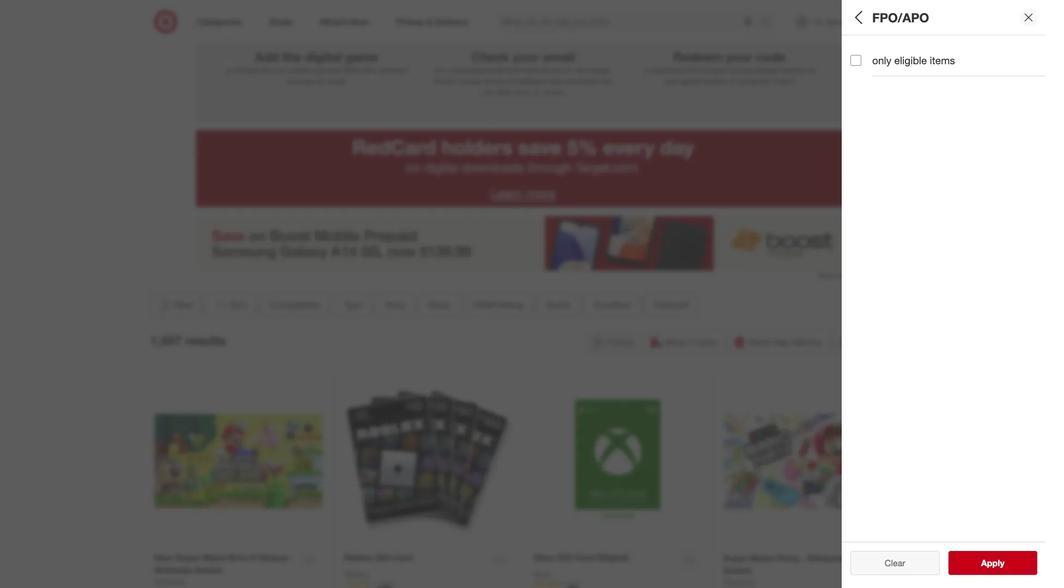 Task type: locate. For each thing, give the bounding box(es) containing it.
super inside super mario party - nintendo switch
[[724, 553, 748, 564]]

0 horizontal spatial switch
[[195, 565, 223, 576]]

emails
[[434, 76, 456, 85]]

redeem your code to download the content you purchased directly to your game system or computer. enjoy!
[[644, 49, 816, 85]]

game inside the redeem your code to download the content you purchased directly to your game system or computer. enjoy!
[[681, 76, 701, 85]]

results right 1,557
[[185, 333, 226, 349]]

clear inside all filters dialog
[[880, 558, 900, 569]]

a
[[446, 65, 450, 75]]

1 vertical spatial roblox
[[344, 570, 368, 579]]

check your email for a download code and instructions on next steps. emails usually arrive immediately after purchase, but can take up to 4+ hours.
[[434, 49, 613, 96]]

0 horizontal spatial nintendo link
[[155, 577, 186, 588]]

0 vertical spatial digital
[[305, 49, 342, 64]]

1 vertical spatial code
[[488, 65, 505, 75]]

card for roblox
[[393, 553, 413, 564]]

2 download from the left
[[652, 65, 686, 75]]

download up usually
[[452, 65, 486, 75]]

0 vertical spatial game
[[345, 49, 379, 64]]

2 clear from the left
[[885, 558, 906, 569]]

2 and from the left
[[507, 65, 520, 75]]

your down add
[[272, 65, 286, 75]]

results right see
[[988, 558, 1017, 569]]

but
[[602, 76, 613, 85]]

xbox gift card (digital) image
[[534, 378, 702, 546], [534, 378, 702, 546]]

1 and from the left
[[327, 65, 340, 75]]

mario left party on the right
[[751, 553, 775, 564]]

0 vertical spatial xbox
[[534, 553, 555, 564]]

deals
[[428, 300, 450, 311]]

- right party on the right
[[802, 553, 806, 564]]

digital inside add the digital game or content to your online cart and follow the checkout process as usual.
[[305, 49, 342, 64]]

1 content from the left
[[235, 65, 261, 75]]

0 horizontal spatial card
[[393, 553, 413, 564]]

and up immediately at the top of the page
[[507, 65, 520, 75]]

clear for clear all
[[880, 558, 900, 569]]

digital up cart in the left of the page
[[305, 49, 342, 64]]

2 gift from the left
[[557, 553, 572, 564]]

What can we help you find? suggestions appear below search field
[[496, 10, 764, 34]]

same day delivery
[[749, 337, 823, 348]]

1 horizontal spatial mario
[[751, 553, 775, 564]]

1 vertical spatial compatibility
[[270, 300, 321, 311]]

computer.
[[738, 76, 772, 85]]

and
[[327, 65, 340, 75], [507, 65, 520, 75]]

or inside add the digital game or content to your online cart and follow the checkout process as usual.
[[226, 65, 232, 75]]

or
[[226, 65, 232, 75], [729, 76, 736, 85]]

card inside xbox gift card (digital) link
[[575, 553, 595, 564]]

learn
[[491, 186, 523, 202]]

4+
[[533, 87, 542, 96]]

on left the next
[[564, 65, 573, 75]]

1 roblox from the top
[[344, 553, 373, 564]]

1 horizontal spatial code
[[756, 49, 786, 64]]

to right up
[[524, 87, 531, 96]]

super inside new super mario bros u deluxe - nintendo switch
[[175, 553, 200, 564]]

more
[[527, 186, 556, 202]]

genre
[[547, 300, 571, 311]]

Include out of stock checkbox
[[851, 428, 862, 439]]

0 vertical spatial compatibility button
[[851, 35, 1047, 74]]

download
[[452, 65, 486, 75], [652, 65, 686, 75]]

5%
[[567, 135, 598, 160]]

0 horizontal spatial -
[[290, 553, 294, 564]]

game left system
[[681, 76, 701, 85]]

up
[[513, 87, 522, 96]]

card inside the roblox gift card link
[[393, 553, 413, 564]]

roblox down the roblox gift card link
[[344, 570, 368, 579]]

1 vertical spatial or
[[729, 76, 736, 85]]

condition button
[[584, 293, 641, 317]]

the
[[282, 49, 301, 64], [364, 65, 375, 75], [688, 65, 699, 75]]

1 horizontal spatial -
[[802, 553, 806, 564]]

0 horizontal spatial and
[[327, 65, 340, 75]]

1 horizontal spatial card
[[575, 553, 595, 564]]

1 vertical spatial game
[[681, 76, 701, 85]]

mario inside super mario party - nintendo switch
[[751, 553, 775, 564]]

2 card from the left
[[575, 553, 595, 564]]

mario left bros on the bottom left of the page
[[203, 553, 226, 564]]

holders
[[442, 135, 513, 160]]

download down redeem
[[652, 65, 686, 75]]

roblox up the roblox 'link' at the left bottom of the page
[[344, 553, 373, 564]]

xbox up the xbox link
[[534, 553, 555, 564]]

digital down holders
[[424, 160, 458, 176]]

gift
[[376, 553, 391, 564], [557, 553, 572, 564]]

super left party on the right
[[724, 553, 748, 564]]

online
[[289, 65, 309, 75]]

code up purchased
[[756, 49, 786, 64]]

1 horizontal spatial super
[[724, 553, 748, 564]]

2
[[519, 9, 528, 29]]

0 horizontal spatial the
[[282, 49, 301, 64]]

and inside add the digital game or content to your online cart and follow the checkout process as usual.
[[327, 65, 340, 75]]

1 horizontal spatial results
[[988, 558, 1017, 569]]

items
[[930, 54, 956, 67]]

1 horizontal spatial and
[[507, 65, 520, 75]]

every
[[603, 135, 655, 160]]

new super mario bros u deluxe - nintendo switch
[[155, 553, 294, 576]]

clear inside fpo/apo dialog
[[885, 558, 906, 569]]

code inside the redeem your code to download the content you purchased directly to your game system or computer. enjoy!
[[756, 49, 786, 64]]

0 vertical spatial results
[[185, 333, 226, 349]]

0 horizontal spatial gift
[[376, 553, 391, 564]]

1 vertical spatial xbox
[[534, 570, 551, 579]]

super mario party - nintendo switch image
[[724, 378, 892, 546], [724, 378, 892, 546]]

save
[[518, 135, 562, 160]]

usual.
[[327, 76, 347, 85]]

1 card from the left
[[393, 553, 413, 564]]

0 horizontal spatial on
[[406, 160, 420, 176]]

pickup
[[607, 337, 634, 348]]

redeem
[[674, 49, 723, 64]]

1 horizontal spatial or
[[729, 76, 736, 85]]

new super mario bros u deluxe - nintendo switch image
[[155, 378, 322, 546], [155, 378, 322, 546]]

code up arrive
[[488, 65, 505, 75]]

digital
[[305, 49, 342, 64], [424, 160, 458, 176]]

nintendo inside super mario party - nintendo switch
[[808, 553, 846, 564]]

1 download from the left
[[452, 65, 486, 75]]

super
[[175, 553, 200, 564], [724, 553, 748, 564]]

your up instructions
[[513, 49, 539, 64]]

esrb
[[473, 300, 496, 311]]

results
[[185, 333, 226, 349], [988, 558, 1017, 569]]

roblox gift card link
[[344, 552, 413, 565]]

2 content from the left
[[701, 65, 727, 75]]

0 vertical spatial on
[[564, 65, 573, 75]]

nintendo link down super mario party - nintendo switch
[[724, 578, 755, 588]]

the inside the redeem your code to download the content you purchased directly to your game system or computer. enjoy!
[[688, 65, 699, 75]]

0 horizontal spatial or
[[226, 65, 232, 75]]

xbox gift card (digital) link
[[534, 552, 629, 565]]

card
[[393, 553, 413, 564], [575, 553, 595, 564]]

0 horizontal spatial results
[[185, 333, 226, 349]]

nintendo
[[808, 553, 846, 564], [155, 565, 192, 576], [155, 578, 186, 587], [724, 578, 755, 587]]

target.com.
[[575, 160, 641, 176]]

1 horizontal spatial compatibility
[[851, 47, 916, 59]]

0 vertical spatial code
[[756, 49, 786, 64]]

your
[[513, 49, 539, 64], [726, 49, 753, 64], [272, 65, 286, 75], [664, 76, 679, 85]]

search
[[756, 17, 782, 28]]

steps.
[[591, 65, 612, 75]]

3
[[725, 9, 734, 29]]

filter
[[174, 300, 193, 311]]

1 horizontal spatial content
[[701, 65, 727, 75]]

1 horizontal spatial nintendo link
[[724, 578, 755, 588]]

1 horizontal spatial on
[[564, 65, 573, 75]]

0 horizontal spatial digital
[[305, 49, 342, 64]]

1 vertical spatial on
[[406, 160, 420, 176]]

1 horizontal spatial download
[[652, 65, 686, 75]]

roblox
[[344, 553, 373, 564], [344, 570, 368, 579]]

u
[[251, 553, 257, 564]]

see results
[[970, 558, 1017, 569]]

nintendo link for new super mario bros u deluxe - nintendo switch
[[155, 577, 186, 588]]

- right deluxe
[[290, 553, 294, 564]]

download inside the redeem your code to download the content you purchased directly to your game system or computer. enjoy!
[[652, 65, 686, 75]]

xbox down xbox gift card (digital) link
[[534, 570, 551, 579]]

card for xbox
[[575, 553, 595, 564]]

0 horizontal spatial download
[[452, 65, 486, 75]]

shop in store
[[665, 337, 717, 348]]

1 gift from the left
[[376, 553, 391, 564]]

the up online
[[282, 49, 301, 64]]

shop
[[665, 337, 686, 348]]

the down redeem
[[688, 65, 699, 75]]

eligible
[[895, 54, 927, 67]]

1 horizontal spatial game
[[681, 76, 701, 85]]

1 horizontal spatial digital
[[424, 160, 458, 176]]

super right new on the left bottom of page
[[175, 553, 200, 564]]

0 horizontal spatial compatibility button
[[260, 293, 330, 317]]

content up system
[[701, 65, 727, 75]]

learn more
[[491, 186, 556, 202]]

nintendo link
[[155, 577, 186, 588], [724, 578, 755, 588]]

2 xbox from the top
[[534, 570, 551, 579]]

1 horizontal spatial switch
[[724, 566, 752, 577]]

or inside the redeem your code to download the content you purchased directly to your game system or computer. enjoy!
[[729, 76, 736, 85]]

new
[[155, 553, 173, 564]]

1 clear from the left
[[880, 558, 900, 569]]

deluxe
[[260, 553, 288, 564]]

2 roblox from the top
[[344, 570, 368, 579]]

sponsored
[[818, 271, 850, 279]]

2 horizontal spatial the
[[688, 65, 699, 75]]

0 horizontal spatial mario
[[203, 553, 226, 564]]

esrb rating
[[473, 300, 524, 311]]

purchased
[[744, 65, 780, 75]]

to inside check your email for a download code and instructions on next steps. emails usually arrive immediately after purchase, but can take up to 4+ hours.
[[524, 87, 531, 96]]

0 horizontal spatial game
[[345, 49, 379, 64]]

switch
[[195, 565, 223, 576], [724, 566, 752, 577]]

switch inside new super mario bros u deluxe - nintendo switch
[[195, 565, 223, 576]]

on down the 'redcard'
[[406, 160, 420, 176]]

compatibility button
[[851, 35, 1047, 74], [260, 293, 330, 317]]

all
[[851, 10, 866, 25]]

0 horizontal spatial code
[[488, 65, 505, 75]]

results inside button
[[988, 558, 1017, 569]]

type
[[344, 300, 363, 311]]

hours.
[[544, 87, 565, 96]]

0 vertical spatial compatibility
[[851, 47, 916, 59]]

1 horizontal spatial gift
[[557, 553, 572, 564]]

0 horizontal spatial content
[[235, 65, 261, 75]]

and up 'usual.'
[[327, 65, 340, 75]]

genre button
[[537, 293, 580, 317]]

new super mario bros u deluxe - nintendo switch link
[[155, 552, 297, 577]]

the right follow
[[364, 65, 375, 75]]

game up follow
[[345, 49, 379, 64]]

sort
[[230, 300, 247, 311]]

xbox link
[[534, 570, 551, 580]]

0 vertical spatial or
[[226, 65, 232, 75]]

content down add
[[235, 65, 261, 75]]

0 vertical spatial roblox
[[344, 553, 373, 564]]

nintendo link down new on the left bottom of page
[[155, 577, 186, 588]]

0 horizontal spatial super
[[175, 553, 200, 564]]

1 xbox from the top
[[534, 553, 555, 564]]

1 vertical spatial results
[[988, 558, 1017, 569]]

0 horizontal spatial compatibility
[[270, 300, 321, 311]]

to down add
[[263, 65, 269, 75]]



Task type: vqa. For each thing, say whether or not it's contained in the screenshot.


Task type: describe. For each thing, give the bounding box(es) containing it.
purchase,
[[566, 76, 600, 85]]

you
[[729, 65, 741, 75]]

xbox for xbox
[[534, 570, 551, 579]]

apply
[[982, 558, 1005, 569]]

only eligible items checkbox
[[851, 55, 862, 66]]

price button
[[376, 293, 415, 317]]

pickup button
[[587, 330, 641, 354]]

nintendo link for super mario party - nintendo switch
[[724, 578, 755, 588]]

game inside add the digital game or content to your online cart and follow the checkout process as usual.
[[345, 49, 379, 64]]

cart
[[311, 65, 325, 75]]

all filters
[[851, 10, 903, 25]]

1,557
[[150, 333, 182, 349]]

in
[[689, 337, 695, 348]]

add the digital game or content to your online cart and follow the checkout process as usual.
[[226, 49, 408, 85]]

featured button
[[645, 293, 698, 317]]

checkout
[[377, 65, 408, 75]]

to right directly
[[809, 65, 816, 75]]

your up you
[[726, 49, 753, 64]]

xbox gift card (digital)
[[534, 553, 629, 564]]

after
[[548, 76, 564, 85]]

on digital downloads through target.com.
[[406, 160, 641, 176]]

super mario party - nintendo switch
[[724, 553, 846, 577]]

see
[[970, 558, 986, 569]]

nintendo inside new super mario bros u deluxe - nintendo switch
[[155, 565, 192, 576]]

your down redeem
[[664, 76, 679, 85]]

party
[[777, 553, 800, 564]]

your inside check your email for a download code and instructions on next steps. emails usually arrive immediately after purchase, but can take up to 4+ hours.
[[513, 49, 539, 64]]

as
[[317, 76, 325, 85]]

fpo/apo
[[873, 10, 930, 25]]

results for see results
[[988, 558, 1017, 569]]

roblox gift card
[[344, 553, 413, 564]]

your inside add the digital game or content to your online cart and follow the checkout process as usual.
[[272, 65, 286, 75]]

content inside the redeem your code to download the content you purchased directly to your game system or computer. enjoy!
[[701, 65, 727, 75]]

next
[[575, 65, 589, 75]]

through
[[528, 160, 572, 176]]

clear button
[[851, 552, 940, 576]]

store
[[698, 337, 717, 348]]

apply button
[[949, 552, 1038, 576]]

esrb rating button
[[464, 293, 533, 317]]

results for 1,557 results
[[185, 333, 226, 349]]

follow
[[342, 65, 362, 75]]

to right steps. at top right
[[644, 65, 650, 75]]

featured
[[654, 300, 689, 311]]

1 horizontal spatial compatibility button
[[851, 35, 1047, 74]]

only eligible items
[[873, 54, 956, 67]]

day
[[774, 337, 789, 348]]

to inside add the digital game or content to your online cart and follow the checkout process as usual.
[[263, 65, 269, 75]]

take
[[496, 87, 511, 96]]

can
[[482, 87, 494, 96]]

for
[[435, 65, 444, 75]]

downloads
[[462, 160, 524, 176]]

immediately
[[505, 76, 546, 85]]

all filters dialog
[[842, 0, 1047, 589]]

compatibility inside all filters dialog
[[851, 47, 916, 59]]

advertisement region
[[196, 216, 850, 271]]

shop in store button
[[645, 330, 725, 354]]

1 horizontal spatial the
[[364, 65, 375, 75]]

filter button
[[150, 293, 201, 317]]

1 vertical spatial compatibility button
[[260, 293, 330, 317]]

process
[[287, 76, 315, 85]]

condition
[[593, 300, 631, 311]]

fpo/apo dialog
[[842, 0, 1047, 589]]

code inside check your email for a download code and instructions on next steps. emails usually arrive immediately after purchase, but can take up to 4+ hours.
[[488, 65, 505, 75]]

redcard
[[352, 135, 436, 160]]

deals button
[[419, 293, 460, 317]]

roblox gift card image
[[344, 378, 512, 546]]

delivery
[[792, 337, 823, 348]]

clear all button
[[851, 552, 940, 576]]

roblox link
[[344, 570, 368, 580]]

gift for roblox
[[376, 553, 391, 564]]

super mario party - nintendo switch link
[[724, 553, 866, 578]]

mario inside new super mario bros u deluxe - nintendo switch
[[203, 553, 226, 564]]

enjoy!
[[774, 76, 795, 85]]

roblox for roblox
[[344, 570, 368, 579]]

1 vertical spatial digital
[[424, 160, 458, 176]]

and inside check your email for a download code and instructions on next steps. emails usually arrive immediately after purchase, but can take up to 4+ hours.
[[507, 65, 520, 75]]

check
[[471, 49, 510, 64]]

1,557 results
[[150, 333, 226, 349]]

- inside super mario party - nintendo switch
[[802, 553, 806, 564]]

on inside check your email for a download code and instructions on next steps. emails usually arrive immediately after purchase, but can take up to 4+ hours.
[[564, 65, 573, 75]]

system
[[703, 76, 727, 85]]

clear for clear
[[885, 558, 906, 569]]

filters
[[869, 10, 903, 25]]

see results button
[[949, 552, 1038, 576]]

price
[[386, 300, 405, 311]]

(digital)
[[597, 553, 629, 564]]

content inside add the digital game or content to your online cart and follow the checkout process as usual.
[[235, 65, 261, 75]]

clear all
[[880, 558, 911, 569]]

- inside new super mario bros u deluxe - nintendo switch
[[290, 553, 294, 564]]

search button
[[756, 10, 782, 36]]

only
[[873, 54, 892, 67]]

usually
[[458, 76, 482, 85]]

arrive
[[484, 76, 503, 85]]

type button
[[335, 293, 372, 317]]

switch inside super mario party - nintendo switch
[[724, 566, 752, 577]]

add
[[255, 49, 279, 64]]

instructions
[[522, 65, 562, 75]]

xbox for xbox gift card (digital)
[[534, 553, 555, 564]]

roblox for roblox gift card
[[344, 553, 373, 564]]

same
[[749, 337, 772, 348]]

directly
[[782, 65, 807, 75]]

gift for xbox
[[557, 553, 572, 564]]

download inside check your email for a download code and instructions on next steps. emails usually arrive immediately after purchase, but can take up to 4+ hours.
[[452, 65, 486, 75]]

same day delivery button
[[729, 330, 830, 354]]

rating
[[498, 300, 524, 311]]



